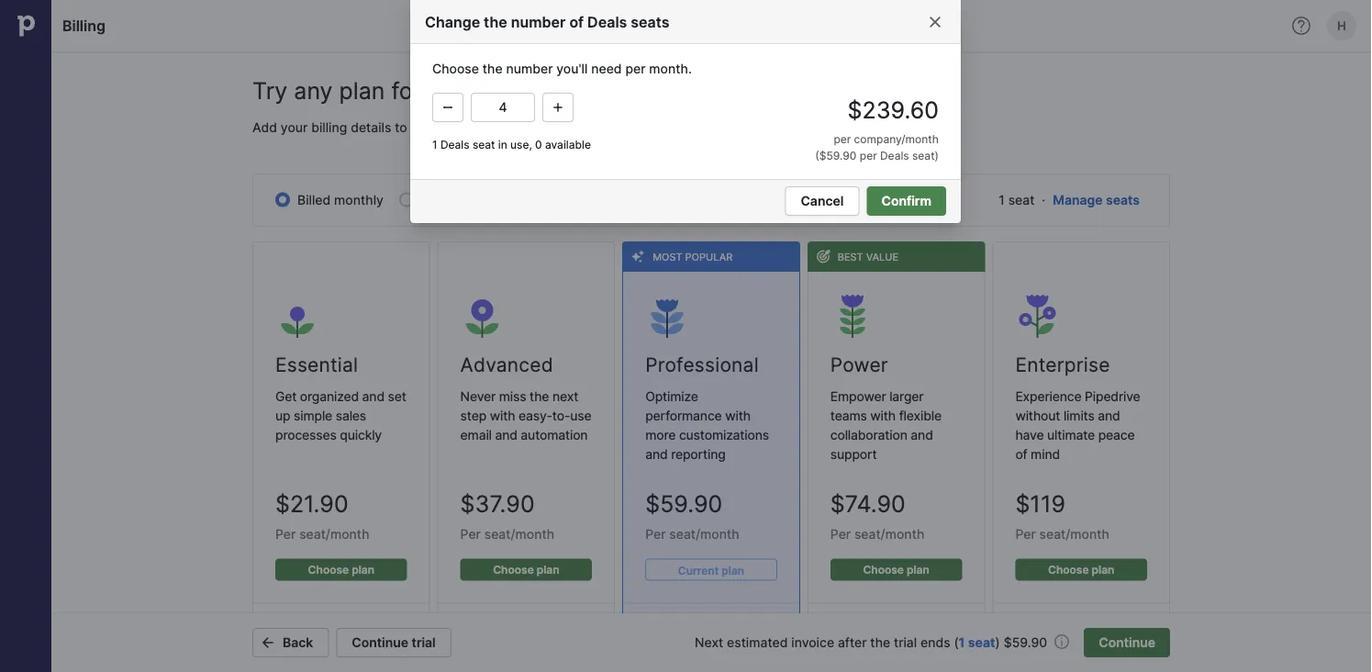 Task type: describe. For each thing, give the bounding box(es) containing it.
essential
[[275, 353, 358, 376]]

seat/month for $59.90
[[670, 527, 740, 542]]

all plans include:
[[275, 627, 380, 639]]

2 horizontal spatial trial
[[894, 635, 917, 650]]

billed monthly
[[297, 192, 384, 208]]

2 vertical spatial seat
[[968, 635, 996, 650]]

current plan button
[[646, 559, 777, 581]]

key features: for $119
[[1016, 627, 1093, 639]]

choose plan button for $119
[[1016, 559, 1148, 581]]

value
[[866, 251, 899, 263]]

,
[[529, 138, 532, 151]]

most
[[653, 251, 683, 263]]

and inside "experience pipedrive without limits and have ultimate peace of mind"
[[1098, 408, 1121, 424]]

advanced
[[461, 353, 554, 376]]

best value
[[838, 251, 899, 263]]

per for $119
[[1016, 527, 1036, 542]]

quickly
[[340, 427, 382, 443]]

1 vertical spatial color primary image
[[547, 100, 569, 115]]

$74.90 per seat/month
[[831, 490, 925, 542]]

choose for $37.90
[[493, 563, 534, 576]]

flexible
[[899, 408, 942, 424]]

change the number of deals seats
[[425, 13, 670, 31]]

never miss the next step with easy-to-use email and automation
[[461, 389, 592, 443]]

have
[[1016, 427, 1044, 443]]

reporting
[[671, 447, 726, 462]]

on
[[467, 119, 483, 135]]

peace
[[1099, 427, 1135, 443]]

2 your from the left
[[486, 119, 513, 135]]

billed annually
[[421, 192, 509, 208]]

continue trial
[[352, 635, 436, 650]]

optimize performance with more customizations and reporting
[[646, 389, 769, 462]]

up
[[275, 408, 290, 424]]

support
[[831, 447, 877, 462]]

plan for $74.90
[[907, 563, 930, 576]]

$21.90 per seat/month
[[275, 490, 370, 542]]

choose plan for $119
[[1048, 563, 1115, 576]]

billing
[[62, 17, 106, 34]]

billed for billed annually
[[421, 192, 455, 208]]

features: for $119
[[1038, 627, 1093, 639]]

color primary image
[[437, 100, 459, 115]]

color primary inverted image for most popular
[[631, 249, 646, 264]]

details
[[351, 119, 391, 135]]

(
[[954, 635, 959, 650]]

the inside never miss the next step with easy-to-use email and automation
[[530, 389, 549, 404]]

platinum image
[[646, 294, 690, 338]]

annually
[[458, 192, 509, 208]]

billing
[[311, 119, 347, 135]]

company/month
[[854, 133, 939, 146]]

h
[[1338, 18, 1347, 33]]

key for $59.90
[[646, 627, 666, 639]]

$239.60
[[848, 96, 939, 124]]

plan up available
[[573, 119, 599, 135]]

seat/month for $37.90
[[484, 527, 555, 542]]

choose up free
[[432, 61, 479, 76]]

choose plan button for $37.90
[[461, 559, 592, 581]]

·
[[1042, 192, 1046, 208]]

1 horizontal spatial seats
[[1106, 192, 1140, 208]]

cancel button
[[785, 186, 860, 216]]

billed for billed monthly
[[297, 192, 331, 208]]

step
[[461, 408, 487, 424]]

choose plan for $21.90
[[308, 563, 375, 576]]

current plan
[[678, 564, 745, 577]]

plans
[[297, 627, 331, 639]]

best
[[838, 251, 864, 263]]

next
[[695, 635, 724, 650]]

free
[[428, 77, 471, 105]]

trial inside button
[[412, 635, 436, 650]]

$37.90 per seat/month
[[461, 490, 555, 542]]

enterprise
[[1016, 353, 1111, 376]]

0 horizontal spatial per
[[626, 61, 646, 76]]

the up add your billing details to continue on your selected plan after your trial ends.
[[483, 61, 503, 76]]

and inside optimize performance with more customizations and reporting
[[646, 447, 668, 462]]

in
[[498, 138, 508, 151]]

diamond image
[[1016, 294, 1060, 338]]

1 horizontal spatial deals
[[588, 13, 627, 31]]

$59.90 inside $59.90 per seat/month
[[646, 490, 723, 517]]

plan for $37.90
[[537, 563, 560, 576]]

h button
[[1324, 7, 1361, 44]]

to
[[395, 119, 407, 135]]

home image
[[12, 12, 39, 39]]

0 vertical spatial seats
[[631, 13, 670, 31]]

gold image
[[461, 294, 505, 338]]

seat/month for $21.90
[[299, 527, 370, 542]]

$37.90
[[461, 490, 535, 517]]

key for $119
[[1016, 627, 1036, 639]]

invoice
[[792, 635, 835, 650]]

0 horizontal spatial after
[[602, 119, 631, 135]]

per for $74.90
[[831, 527, 851, 542]]

$74.90
[[831, 490, 906, 517]]

choose plan button for $74.90
[[831, 559, 963, 581]]

experience
[[1016, 389, 1082, 404]]

collaboration
[[831, 427, 908, 443]]

most popular
[[653, 251, 733, 263]]

empower larger teams with flexible collaboration and support
[[831, 389, 942, 462]]

seat/month for $74.90
[[855, 527, 925, 542]]

silver image
[[275, 294, 319, 338]]

sales
[[336, 408, 366, 424]]

any
[[294, 77, 333, 105]]

experience pipedrive without limits and have ultimate peace of mind
[[1016, 389, 1141, 462]]

try any plan for free
[[252, 77, 471, 105]]

power
[[831, 353, 889, 376]]

plan for $119
[[1092, 563, 1115, 576]]

confirm button
[[867, 186, 947, 216]]

back
[[283, 635, 313, 650]]

deals inside $239.60 per company/month ($59.90 per deals seat)
[[880, 149, 910, 163]]

mind
[[1031, 447, 1060, 462]]

1 seat link
[[959, 635, 996, 650]]

add
[[252, 119, 277, 135]]

organized
[[300, 389, 359, 404]]

choose for $21.90
[[308, 563, 349, 576]]

1 deals seat in use , 0 available
[[432, 138, 591, 151]]

continue for continue trial
[[352, 635, 409, 650]]

next estimated invoice after the trial ends ( 1 seat ) $59.90
[[695, 635, 1048, 650]]



Task type: vqa. For each thing, say whether or not it's contained in the screenshot.


Task type: locate. For each thing, give the bounding box(es) containing it.
easy-
[[519, 408, 553, 424]]

seat)
[[913, 149, 939, 163]]

color primary image
[[928, 15, 943, 29], [547, 100, 569, 115], [257, 635, 279, 650]]

0 horizontal spatial seat
[[473, 138, 495, 151]]

features:
[[668, 627, 723, 639], [853, 627, 908, 639], [1038, 627, 1093, 639]]

per inside $37.90 per seat/month
[[461, 527, 481, 542]]

trial left ends.
[[665, 119, 688, 135]]

None number field
[[471, 93, 535, 122]]

0 vertical spatial $59.90
[[646, 490, 723, 517]]

per down the $119
[[1016, 527, 1036, 542]]

0 horizontal spatial color primary inverted image
[[631, 249, 646, 264]]

)
[[996, 635, 1000, 650]]

choose for $74.90
[[863, 563, 904, 576]]

and inside never miss the next step with easy-to-use email and automation
[[495, 427, 518, 443]]

2 key features: from the left
[[831, 627, 908, 639]]

try
[[252, 77, 288, 105]]

1 down continue
[[432, 138, 438, 151]]

color primary inverted image for best value
[[816, 249, 831, 264]]

to-
[[553, 408, 570, 424]]

1 vertical spatial $59.90
[[1004, 635, 1048, 650]]

1 vertical spatial use
[[570, 408, 592, 424]]

4 choose plan from the left
[[1048, 563, 1115, 576]]

choose plan button for $21.90
[[275, 559, 407, 581]]

number
[[511, 13, 566, 31], [506, 61, 553, 76]]

with inside optimize performance with more customizations and reporting
[[725, 408, 751, 424]]

pipedrive
[[1085, 389, 1141, 404]]

per down $37.90
[[461, 527, 481, 542]]

2 choose plan button from the left
[[461, 559, 592, 581]]

0 horizontal spatial of
[[570, 13, 584, 31]]

$59.90 right the )
[[1004, 635, 1048, 650]]

1 seat · manage seats
[[999, 192, 1140, 208]]

per
[[275, 527, 296, 542], [461, 527, 481, 542], [646, 527, 666, 542], [831, 527, 851, 542], [1016, 527, 1036, 542]]

0 horizontal spatial trial
[[412, 635, 436, 650]]

0 vertical spatial per
[[626, 61, 646, 76]]

0 horizontal spatial color primary image
[[257, 635, 279, 650]]

3 per from the left
[[646, 527, 666, 542]]

1 horizontal spatial seat
[[968, 635, 996, 650]]

trial right "include:"
[[412, 635, 436, 650]]

5 per from the left
[[1016, 527, 1036, 542]]

features: right the )
[[1038, 627, 1093, 639]]

2 key from the left
[[831, 627, 851, 639]]

limits
[[1064, 408, 1095, 424]]

simple
[[294, 408, 332, 424]]

1 horizontal spatial continue
[[1099, 635, 1156, 650]]

with inside empower larger teams with flexible collaboration and support
[[871, 408, 896, 424]]

choose plan down $21.90 per seat/month
[[308, 563, 375, 576]]

2 horizontal spatial color primary image
[[928, 15, 943, 29]]

1
[[432, 138, 438, 151], [999, 192, 1005, 208], [959, 635, 965, 650]]

1 choose plan from the left
[[308, 563, 375, 576]]

seats right "manage"
[[1106, 192, 1140, 208]]

1 horizontal spatial per
[[834, 133, 851, 146]]

larger
[[890, 389, 924, 404]]

monthly
[[334, 192, 384, 208]]

cancel
[[801, 193, 844, 209]]

1 for 1 seat · manage seats
[[999, 192, 1005, 208]]

deals down company/month
[[880, 149, 910, 163]]

2 features: from the left
[[853, 627, 908, 639]]

the up easy-
[[530, 389, 549, 404]]

plan right 'current'
[[722, 564, 745, 577]]

current
[[678, 564, 719, 577]]

per inside '$74.90 per seat/month'
[[831, 527, 851, 542]]

empower
[[831, 389, 886, 404]]

per down $21.90
[[275, 527, 296, 542]]

seat/month down $21.90
[[299, 527, 370, 542]]

0 vertical spatial use
[[510, 138, 529, 151]]

2 horizontal spatial features:
[[1038, 627, 1093, 639]]

4 seat/month from the left
[[855, 527, 925, 542]]

$59.90 down reporting
[[646, 490, 723, 517]]

never
[[461, 389, 496, 404]]

1 vertical spatial seat
[[1009, 192, 1035, 208]]

1 key from the left
[[646, 627, 666, 639]]

next
[[553, 389, 579, 404]]

1 billed from the left
[[297, 192, 331, 208]]

continue right color muted image
[[1099, 635, 1156, 650]]

color primary inverted image
[[631, 249, 646, 264], [816, 249, 831, 264]]

2 horizontal spatial per
[[860, 149, 877, 163]]

1 vertical spatial after
[[838, 635, 867, 650]]

key for $74.90
[[831, 627, 851, 639]]

1 with from the left
[[490, 408, 515, 424]]

1 choose plan button from the left
[[275, 559, 407, 581]]

use down next
[[570, 408, 592, 424]]

for
[[391, 77, 421, 105]]

seat/month down the $119
[[1040, 527, 1110, 542]]

with up "collaboration"
[[871, 408, 896, 424]]

color primary image inside "back" button
[[257, 635, 279, 650]]

seat/month down $74.90 at the bottom right
[[855, 527, 925, 542]]

and down pipedrive
[[1098, 408, 1121, 424]]

and right email
[[495, 427, 518, 443]]

seats up "month."
[[631, 13, 670, 31]]

1 vertical spatial of
[[1016, 447, 1028, 462]]

choose plan down '$74.90 per seat/month'
[[863, 563, 930, 576]]

1 horizontal spatial after
[[838, 635, 867, 650]]

color muted image
[[1055, 634, 1070, 649]]

plan down '$74.90 per seat/month'
[[907, 563, 930, 576]]

1 per from the left
[[275, 527, 296, 542]]

0 vertical spatial number
[[511, 13, 566, 31]]

plan up details on the top left
[[339, 77, 385, 105]]

0 vertical spatial after
[[602, 119, 631, 135]]

3 features: from the left
[[1038, 627, 1093, 639]]

choose down $21.90 per seat/month
[[308, 563, 349, 576]]

2 seat/month from the left
[[484, 527, 555, 542]]

seat/month for $119
[[1040, 527, 1110, 542]]

1 horizontal spatial use
[[570, 408, 592, 424]]

selected
[[517, 119, 569, 135]]

seat/month inside $59.90 per seat/month
[[670, 527, 740, 542]]

plan up "include:"
[[352, 563, 375, 576]]

month.
[[649, 61, 692, 76]]

continue
[[411, 119, 464, 135]]

0 horizontal spatial $59.90
[[646, 490, 723, 517]]

0 horizontal spatial your
[[281, 119, 308, 135]]

with inside never miss the next step with easy-to-use email and automation
[[490, 408, 515, 424]]

key right the )
[[1016, 627, 1036, 639]]

billed left monthly
[[297, 192, 331, 208]]

2 vertical spatial per
[[860, 149, 877, 163]]

per up ($59.90
[[834, 133, 851, 146]]

of down have
[[1016, 447, 1028, 462]]

of inside "experience pipedrive without limits and have ultimate peace of mind"
[[1016, 447, 1028, 462]]

plan inside current plan button
[[722, 564, 745, 577]]

number left you'll
[[506, 61, 553, 76]]

$59.90 per seat/month
[[646, 490, 740, 542]]

3 your from the left
[[635, 119, 662, 135]]

0 horizontal spatial features:
[[668, 627, 723, 639]]

per for $21.90
[[275, 527, 296, 542]]

per right the need
[[626, 61, 646, 76]]

continue for continue
[[1099, 635, 1156, 650]]

seat
[[473, 138, 495, 151], [1009, 192, 1035, 208], [968, 635, 996, 650]]

and down flexible
[[911, 427, 933, 443]]

2 horizontal spatial with
[[871, 408, 896, 424]]

key features: down 'current'
[[646, 627, 723, 639]]

choose plan for $37.90
[[493, 563, 560, 576]]

of
[[570, 13, 584, 31], [1016, 447, 1028, 462]]

key right estimated
[[831, 627, 851, 639]]

customizations
[[679, 427, 769, 443]]

1 horizontal spatial color primary image
[[547, 100, 569, 115]]

seat/month inside $21.90 per seat/month
[[299, 527, 370, 542]]

color primary inverted image left most
[[631, 249, 646, 264]]

key features:
[[646, 627, 723, 639], [831, 627, 908, 639], [1016, 627, 1093, 639]]

plan
[[339, 77, 385, 105], [573, 119, 599, 135], [352, 563, 375, 576], [537, 563, 560, 576], [907, 563, 930, 576], [1092, 563, 1115, 576], [722, 564, 745, 577]]

2 horizontal spatial 1
[[999, 192, 1005, 208]]

choose plan for $74.90
[[863, 563, 930, 576]]

1 horizontal spatial your
[[486, 119, 513, 135]]

1 horizontal spatial features:
[[853, 627, 908, 639]]

use right in
[[510, 138, 529, 151]]

per up current plan button
[[646, 527, 666, 542]]

1 vertical spatial number
[[506, 61, 553, 76]]

seat right (
[[968, 635, 996, 650]]

teams
[[831, 408, 867, 424]]

the right the change on the left top of page
[[484, 13, 507, 31]]

0 horizontal spatial key features:
[[646, 627, 723, 639]]

4 per from the left
[[831, 527, 851, 542]]

1 vertical spatial 1
[[999, 192, 1005, 208]]

continue trial button
[[336, 628, 451, 657]]

plan down $37.90 per seat/month
[[537, 563, 560, 576]]

with up customizations
[[725, 408, 751, 424]]

continue right plans
[[352, 635, 409, 650]]

choose down $37.90 per seat/month
[[493, 563, 534, 576]]

with down miss
[[490, 408, 515, 424]]

per for $37.90
[[461, 527, 481, 542]]

0 vertical spatial color primary image
[[928, 15, 943, 29]]

2 vertical spatial color primary image
[[257, 635, 279, 650]]

1 right ends
[[959, 635, 965, 650]]

color primary inverted image left best
[[816, 249, 831, 264]]

use inside never miss the next step with easy-to-use email and automation
[[570, 408, 592, 424]]

change
[[425, 13, 480, 31]]

number up choose the number you'll need per month.
[[511, 13, 566, 31]]

0 horizontal spatial with
[[490, 408, 515, 424]]

your left ends.
[[635, 119, 662, 135]]

3 key from the left
[[1016, 627, 1036, 639]]

4 choose plan button from the left
[[1016, 559, 1148, 581]]

2 per from the left
[[461, 527, 481, 542]]

of up you'll
[[570, 13, 584, 31]]

1 continue from the left
[[352, 635, 409, 650]]

set
[[388, 389, 406, 404]]

1 horizontal spatial with
[[725, 408, 751, 424]]

0 vertical spatial of
[[570, 13, 584, 31]]

professional
[[646, 353, 759, 376]]

and inside empower larger teams with flexible collaboration and support
[[911, 427, 933, 443]]

features: for $74.90
[[853, 627, 908, 639]]

plan for $59.90
[[722, 564, 745, 577]]

billed left annually
[[421, 192, 455, 208]]

1 color primary inverted image from the left
[[631, 249, 646, 264]]

trial left ends
[[894, 635, 917, 650]]

3 with from the left
[[871, 408, 896, 424]]

0 vertical spatial 1
[[432, 138, 438, 151]]

ruby image
[[831, 294, 875, 338]]

seat left ·
[[1009, 192, 1035, 208]]

0 horizontal spatial key
[[646, 627, 666, 639]]

plan for $21.90
[[352, 563, 375, 576]]

1 horizontal spatial key features:
[[831, 627, 908, 639]]

per down $74.90 at the bottom right
[[831, 527, 851, 542]]

email
[[461, 427, 492, 443]]

choose down '$74.90 per seat/month'
[[863, 563, 904, 576]]

1 vertical spatial seats
[[1106, 192, 1140, 208]]

continue inside button
[[352, 635, 409, 650]]

the
[[484, 13, 507, 31], [483, 61, 503, 76], [530, 389, 549, 404], [871, 635, 891, 650]]

add your billing details to continue on your selected plan after your trial ends.
[[252, 119, 725, 135]]

continue button
[[1084, 628, 1171, 657]]

1 for 1 deals seat in use , 0 available
[[432, 138, 438, 151]]

$239.60 per company/month ($59.90 per deals seat)
[[816, 96, 939, 163]]

need
[[591, 61, 622, 76]]

quick help image
[[1291, 15, 1313, 37]]

1 horizontal spatial color primary inverted image
[[816, 249, 831, 264]]

features: down 'current'
[[668, 627, 723, 639]]

seat/month
[[299, 527, 370, 542], [484, 527, 555, 542], [670, 527, 740, 542], [855, 527, 925, 542], [1040, 527, 1110, 542]]

0 horizontal spatial deals
[[441, 138, 470, 151]]

deals down continue
[[441, 138, 470, 151]]

seat/month up current plan button
[[670, 527, 740, 542]]

choose plan button down $21.90 per seat/month
[[275, 559, 407, 581]]

per inside $119 per seat/month
[[1016, 527, 1036, 542]]

choose plan button down $119 per seat/month at bottom
[[1016, 559, 1148, 581]]

continue inside 'button'
[[1099, 635, 1156, 650]]

features: for $59.90
[[668, 627, 723, 639]]

performance
[[646, 408, 722, 424]]

1 horizontal spatial 1
[[959, 635, 965, 650]]

2 with from the left
[[725, 408, 751, 424]]

choose plan down $119 per seat/month at bottom
[[1048, 563, 1115, 576]]

after down the need
[[602, 119, 631, 135]]

you'll
[[557, 61, 588, 76]]

the left ends
[[871, 635, 891, 650]]

back button
[[252, 628, 329, 657]]

3 seat/month from the left
[[670, 527, 740, 542]]

miss
[[499, 389, 526, 404]]

5 seat/month from the left
[[1040, 527, 1110, 542]]

deals
[[588, 13, 627, 31], [441, 138, 470, 151], [880, 149, 910, 163]]

per inside $59.90 per seat/month
[[646, 527, 666, 542]]

number for you'll
[[506, 61, 553, 76]]

1 vertical spatial per
[[834, 133, 851, 146]]

1 horizontal spatial billed
[[421, 192, 455, 208]]

3 choose plan from the left
[[863, 563, 930, 576]]

optimize
[[646, 389, 698, 404]]

choose plan down $37.90 per seat/month
[[493, 563, 560, 576]]

choose down $119 per seat/month at bottom
[[1048, 563, 1089, 576]]

2 billed from the left
[[421, 192, 455, 208]]

after right the invoice
[[838, 635, 867, 650]]

0 horizontal spatial 1
[[432, 138, 438, 151]]

and left set on the left
[[362, 389, 385, 404]]

choose plan button down $37.90 per seat/month
[[461, 559, 592, 581]]

ends
[[921, 635, 951, 650]]

seat/month inside $119 per seat/month
[[1040, 527, 1110, 542]]

per right ($59.90
[[860, 149, 877, 163]]

key features: for $59.90
[[646, 627, 723, 639]]

2 horizontal spatial key features:
[[1016, 627, 1093, 639]]

seat/month inside $37.90 per seat/month
[[484, 527, 555, 542]]

deals up the need
[[588, 13, 627, 31]]

$59.90
[[646, 490, 723, 517], [1004, 635, 1048, 650]]

and inside 'get organized and set up simple sales processes quickly'
[[362, 389, 385, 404]]

continue
[[352, 635, 409, 650], [1099, 635, 1156, 650]]

2 horizontal spatial deals
[[880, 149, 910, 163]]

0 horizontal spatial billed
[[297, 192, 331, 208]]

1 features: from the left
[[668, 627, 723, 639]]

3 choose plan button from the left
[[831, 559, 963, 581]]

billed
[[297, 192, 331, 208], [421, 192, 455, 208]]

2 choose plan from the left
[[493, 563, 560, 576]]

manage seats link
[[1053, 192, 1140, 208]]

0 vertical spatial seat
[[473, 138, 495, 151]]

2 horizontal spatial key
[[1016, 627, 1036, 639]]

ultimate
[[1048, 427, 1095, 443]]

and
[[362, 389, 385, 404], [1098, 408, 1121, 424], [495, 427, 518, 443], [911, 427, 933, 443], [646, 447, 668, 462]]

key left the next
[[646, 627, 666, 639]]

get
[[275, 389, 297, 404]]

plan down $119 per seat/month at bottom
[[1092, 563, 1115, 576]]

2 color primary inverted image from the left
[[816, 249, 831, 264]]

seat/month inside '$74.90 per seat/month'
[[855, 527, 925, 542]]

0 horizontal spatial continue
[[352, 635, 409, 650]]

features: left ends
[[853, 627, 908, 639]]

1 horizontal spatial trial
[[665, 119, 688, 135]]

2 continue from the left
[[1099, 635, 1156, 650]]

key features: left ends
[[831, 627, 908, 639]]

choose plan button down '$74.90 per seat/month'
[[831, 559, 963, 581]]

seat down add your billing details to continue on your selected plan after your trial ends.
[[473, 138, 495, 151]]

number for of
[[511, 13, 566, 31]]

per inside $21.90 per seat/month
[[275, 527, 296, 542]]

1 left ·
[[999, 192, 1005, 208]]

0
[[535, 138, 542, 151]]

more
[[646, 427, 676, 443]]

1 seat/month from the left
[[299, 527, 370, 542]]

all
[[275, 627, 294, 639]]

1 horizontal spatial of
[[1016, 447, 1028, 462]]

2 horizontal spatial seat
[[1009, 192, 1035, 208]]

3 key features: from the left
[[1016, 627, 1093, 639]]

available
[[545, 138, 591, 151]]

include:
[[333, 627, 380, 639]]

key features: right the )
[[1016, 627, 1093, 639]]

1 horizontal spatial key
[[831, 627, 851, 639]]

($59.90
[[816, 149, 857, 163]]

2 horizontal spatial your
[[635, 119, 662, 135]]

after
[[602, 119, 631, 135], [838, 635, 867, 650]]

seat/month down $37.90
[[484, 527, 555, 542]]

per for $59.90
[[646, 527, 666, 542]]

1 horizontal spatial $59.90
[[1004, 635, 1048, 650]]

your up in
[[486, 119, 513, 135]]

choose the number you'll need per month.
[[432, 61, 692, 76]]

key features: for $74.90
[[831, 627, 908, 639]]

0 horizontal spatial seats
[[631, 13, 670, 31]]

automation
[[521, 427, 588, 443]]

your right add
[[281, 119, 308, 135]]

1 your from the left
[[281, 119, 308, 135]]

1 key features: from the left
[[646, 627, 723, 639]]

2 vertical spatial 1
[[959, 635, 965, 650]]

choose for $119
[[1048, 563, 1089, 576]]

and down more
[[646, 447, 668, 462]]

0 horizontal spatial use
[[510, 138, 529, 151]]

confirm
[[882, 193, 932, 209]]



